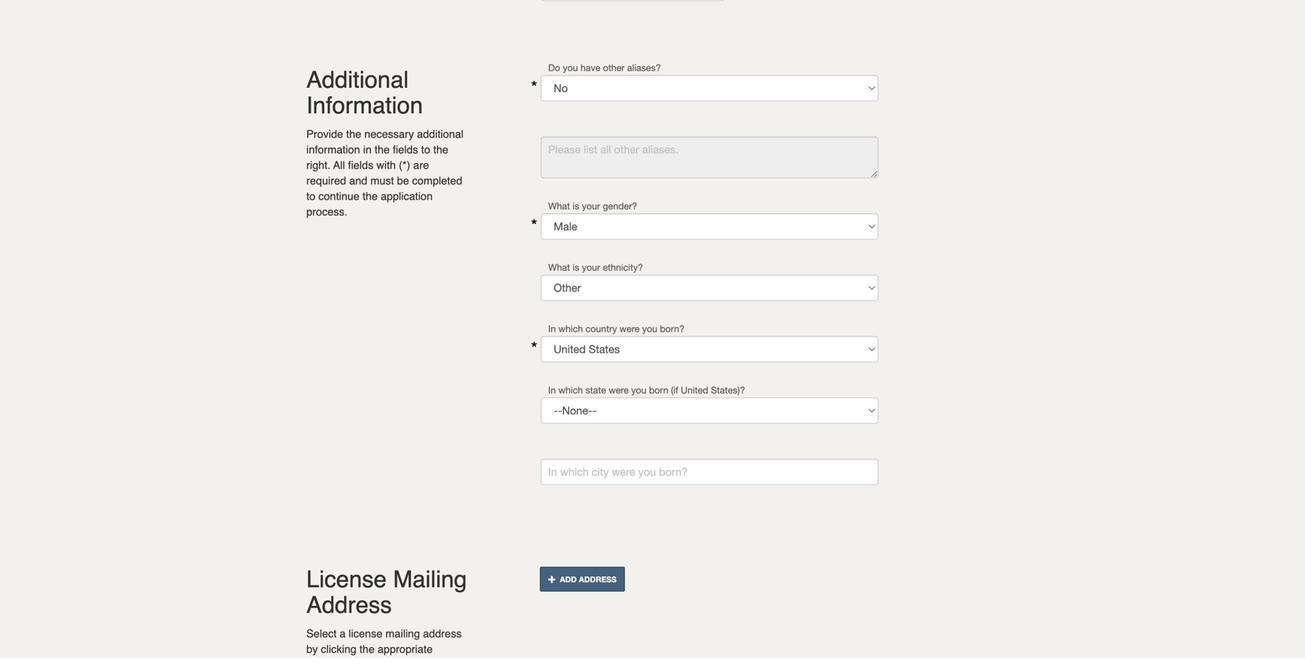 Task type: locate. For each thing, give the bounding box(es) containing it.
1 vertical spatial other
[[614, 143, 639, 156]]

you right city
[[638, 465, 656, 478]]

information
[[306, 143, 360, 156]]

address up a
[[306, 591, 392, 618]]

what left ethnicity?
[[548, 262, 570, 273]]

were
[[620, 323, 640, 334], [609, 384, 629, 395], [612, 465, 635, 478]]

in left state
[[548, 384, 556, 395]]

which for city
[[560, 465, 589, 478]]

0 horizontal spatial to
[[306, 190, 315, 202]]

other for aliases?
[[603, 62, 625, 73]]

1 horizontal spatial to
[[421, 143, 430, 156]]

in
[[548, 323, 556, 334], [548, 384, 556, 395], [548, 465, 557, 478]]

to down required
[[306, 190, 315, 202]]

1 your from the top
[[582, 200, 600, 211]]

born? up (if
[[660, 323, 685, 334]]

2 is from the top
[[573, 262, 579, 273]]

the
[[346, 128, 361, 140], [375, 143, 390, 156], [433, 143, 448, 156], [363, 190, 378, 202], [360, 643, 375, 655]]

you
[[563, 62, 578, 73], [642, 323, 657, 334], [631, 384, 647, 395], [638, 465, 656, 478]]

please
[[548, 143, 581, 156]]

which
[[559, 323, 583, 334], [559, 384, 583, 395], [560, 465, 589, 478]]

0 vertical spatial other
[[603, 62, 625, 73]]

which left state
[[559, 384, 583, 395]]

select a license mailing address by clicking the appropriat
[[306, 627, 464, 658]]

2 what from the top
[[548, 262, 570, 273]]

which left city
[[560, 465, 589, 478]]

0 vertical spatial address
[[579, 574, 617, 584]]

other right all
[[614, 143, 639, 156]]

0 vertical spatial fields
[[393, 143, 418, 156]]

in
[[363, 143, 372, 156]]

in left city
[[548, 465, 557, 478]]

what
[[548, 200, 570, 211], [548, 262, 570, 273]]

your left ethnicity?
[[582, 262, 600, 273]]

your for gender?
[[582, 200, 600, 211]]

provide
[[306, 128, 343, 140]]

license mailing address
[[306, 566, 467, 618]]

license
[[306, 566, 387, 593]]

in which city were you born?
[[548, 465, 688, 478]]

with
[[377, 159, 396, 171]]

by
[[306, 643, 318, 655]]

be
[[397, 174, 409, 187]]

city
[[592, 465, 609, 478]]

1 vertical spatial born?
[[659, 465, 688, 478]]

to up are
[[421, 143, 430, 156]]

aliases?
[[627, 62, 661, 73]]

is
[[573, 200, 579, 211], [573, 262, 579, 273]]

1 vertical spatial your
[[582, 262, 600, 273]]

you for country
[[642, 323, 657, 334]]

2 vertical spatial were
[[612, 465, 635, 478]]

2 vertical spatial in
[[548, 465, 557, 478]]

you right country
[[642, 323, 657, 334]]

what down please
[[548, 200, 570, 211]]

is left gender?
[[573, 200, 579, 211]]

mailing
[[386, 627, 420, 640]]

and
[[349, 174, 367, 187]]

you left born
[[631, 384, 647, 395]]

clicking
[[321, 643, 357, 655]]

0 vertical spatial what
[[548, 200, 570, 211]]

in for in which city were you born?
[[548, 465, 557, 478]]

1 vertical spatial to
[[306, 190, 315, 202]]

what is your ethnicity?
[[548, 262, 643, 273]]

were right state
[[609, 384, 629, 395]]

aliases.
[[642, 143, 679, 156]]

0 vertical spatial born?
[[660, 323, 685, 334]]

born?
[[660, 323, 685, 334], [659, 465, 688, 478]]

fields up and
[[348, 159, 374, 171]]

were right city
[[612, 465, 635, 478]]

in left country
[[548, 323, 556, 334]]

born? for in which city were you born?
[[659, 465, 688, 478]]

1 vertical spatial is
[[573, 262, 579, 273]]

0 horizontal spatial address
[[306, 591, 392, 618]]

0 vertical spatial to
[[421, 143, 430, 156]]

(*)
[[399, 159, 410, 171]]

2 your from the top
[[582, 262, 600, 273]]

0 vertical spatial is
[[573, 200, 579, 211]]

which for country
[[559, 323, 583, 334]]

were for city
[[612, 465, 635, 478]]

the down license
[[360, 643, 375, 655]]

must
[[370, 174, 394, 187]]

additional
[[306, 66, 409, 93]]

0 horizontal spatial fields
[[348, 159, 374, 171]]

address
[[579, 574, 617, 584], [306, 591, 392, 618]]

1 vertical spatial in
[[548, 384, 556, 395]]

what for what is your ethnicity?
[[548, 262, 570, 273]]

1 in from the top
[[548, 323, 556, 334]]

other right have
[[603, 62, 625, 73]]

address inside button
[[579, 574, 617, 584]]

3 in from the top
[[548, 465, 557, 478]]

1 vertical spatial were
[[609, 384, 629, 395]]

were right country
[[620, 323, 640, 334]]

1 is from the top
[[573, 200, 579, 211]]

1 vertical spatial which
[[559, 384, 583, 395]]

0 vertical spatial in
[[548, 323, 556, 334]]

0 vertical spatial your
[[582, 200, 600, 211]]

0 vertical spatial which
[[559, 323, 583, 334]]

your
[[582, 200, 600, 211], [582, 262, 600, 273]]

1 vertical spatial address
[[306, 591, 392, 618]]

other
[[603, 62, 625, 73], [614, 143, 639, 156]]

2 vertical spatial which
[[560, 465, 589, 478]]

1 what from the top
[[548, 200, 570, 211]]

address
[[423, 627, 462, 640]]

fields
[[393, 143, 418, 156], [348, 159, 374, 171]]

born? right city
[[659, 465, 688, 478]]

1 horizontal spatial fields
[[393, 143, 418, 156]]

fields up (*)
[[393, 143, 418, 156]]

2 in from the top
[[548, 384, 556, 395]]

is left ethnicity?
[[573, 262, 579, 273]]

which left country
[[559, 323, 583, 334]]

have
[[581, 62, 601, 73]]

1 vertical spatial what
[[548, 262, 570, 273]]

address right add
[[579, 574, 617, 584]]

your left gender?
[[582, 200, 600, 211]]

were for country
[[620, 323, 640, 334]]

1 horizontal spatial address
[[579, 574, 617, 584]]

0 vertical spatial were
[[620, 323, 640, 334]]

in for in which country were you born?
[[548, 323, 556, 334]]

in which state were you born (if united states)?
[[548, 384, 745, 395]]

to
[[421, 143, 430, 156], [306, 190, 315, 202]]

born
[[649, 384, 669, 395]]

ethnicity?
[[603, 262, 643, 273]]



Task type: vqa. For each thing, say whether or not it's contained in the screenshot.
is
yes



Task type: describe. For each thing, give the bounding box(es) containing it.
please list all other aliases.
[[548, 143, 679, 156]]

address inside "license mailing address"
[[306, 591, 392, 618]]

do
[[548, 62, 560, 73]]

is for gender?
[[573, 200, 579, 211]]

additional
[[417, 128, 464, 140]]

application
[[381, 190, 433, 202]]

provide the necessary additional information in the fields to the right. all fields with (*) are required and must be completed to continue the application process.
[[306, 128, 464, 218]]

the down additional on the top left
[[433, 143, 448, 156]]

is for ethnicity?
[[573, 262, 579, 273]]

right.
[[306, 159, 331, 171]]

1 vertical spatial fields
[[348, 159, 374, 171]]

required
[[306, 174, 346, 187]]

state
[[586, 384, 606, 395]]

the right in
[[375, 143, 390, 156]]

the down and
[[363, 190, 378, 202]]

the inside select a license mailing address by clicking the appropriat
[[360, 643, 375, 655]]

Other Phone Number text field
[[541, 0, 725, 1]]

the up information
[[346, 128, 361, 140]]

which for state
[[559, 384, 583, 395]]

in which country were you born?
[[548, 323, 685, 334]]

were for state
[[609, 384, 629, 395]]

continue
[[318, 190, 360, 202]]

In which city were you born? text field
[[541, 459, 879, 485]]

country
[[586, 323, 617, 334]]

other for aliases.
[[614, 143, 639, 156]]

necessary
[[364, 128, 414, 140]]

plus image
[[548, 575, 560, 583]]

a
[[340, 627, 346, 640]]

states)?
[[711, 384, 745, 395]]

you for city
[[638, 465, 656, 478]]

information
[[306, 92, 423, 119]]

all
[[601, 143, 611, 156]]

add address button
[[540, 567, 625, 592]]

do you have other aliases?
[[548, 62, 661, 73]]

license
[[349, 627, 383, 640]]

in for in which state were you born (if united states)?
[[548, 384, 556, 395]]

all
[[333, 159, 345, 171]]

gender?
[[603, 200, 637, 211]]

add
[[560, 574, 577, 584]]

Please list all other aliases. text field
[[541, 136, 879, 178]]

you for state
[[631, 384, 647, 395]]

add address
[[560, 574, 617, 584]]

additional information
[[306, 66, 423, 119]]

your for ethnicity?
[[582, 262, 600, 273]]

process.
[[306, 205, 347, 218]]

completed
[[412, 174, 462, 187]]

list
[[584, 143, 598, 156]]

mailing
[[393, 566, 467, 593]]

born? for in which country were you born?
[[660, 323, 685, 334]]

select
[[306, 627, 337, 640]]

what for what is your gender?
[[548, 200, 570, 211]]

what is your gender?
[[548, 200, 637, 211]]

you right do
[[563, 62, 578, 73]]

are
[[413, 159, 429, 171]]

united
[[681, 384, 708, 395]]

(if
[[671, 384, 678, 395]]



